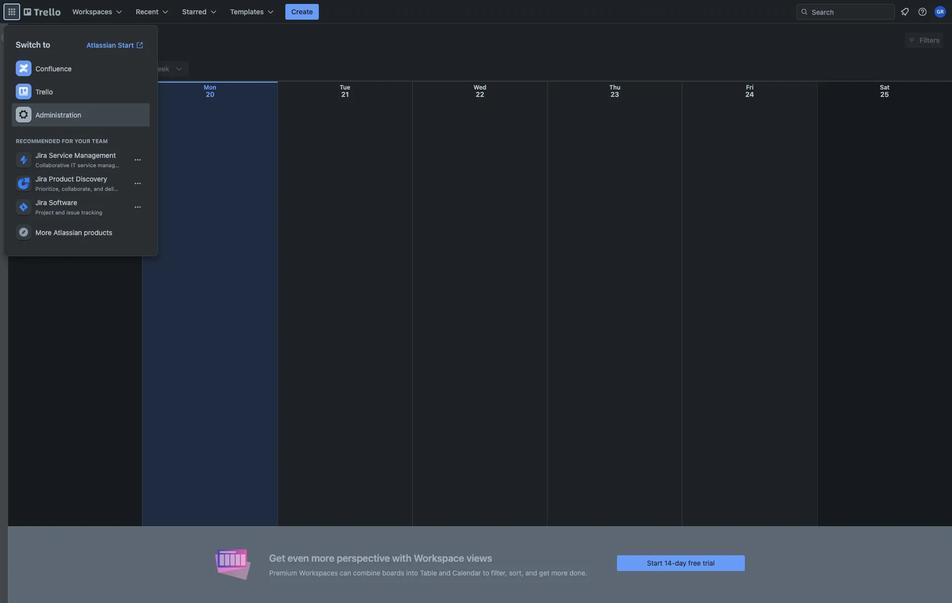 Task type: vqa. For each thing, say whether or not it's contained in the screenshot.
Education Icon
no



Task type: locate. For each thing, give the bounding box(es) containing it.
1 horizontal spatial atlassian
[[86, 41, 116, 49]]

administration link
[[12, 103, 150, 126]]

free
[[688, 559, 701, 567]]

and
[[94, 186, 103, 192], [55, 209, 65, 216], [439, 569, 451, 577], [526, 569, 537, 577]]

jira inside the jira product discovery prioritize, collaborate, and deliver new ideas
[[35, 175, 47, 183]]

and left 'get'
[[526, 569, 537, 577]]

get even more perspective with workspace views premium workspaces can combine boards into table and calendar to filter, sort, and get more done.
[[269, 552, 588, 577]]

24
[[746, 90, 754, 98]]

calendar
[[15, 34, 56, 46], [453, 569, 481, 577]]

23
[[611, 90, 619, 98]]

and down discovery
[[94, 186, 103, 192]]

boards
[[382, 569, 404, 577]]

sort,
[[509, 569, 524, 577]]

atlassian
[[86, 41, 116, 49], [54, 228, 82, 236]]

1 vertical spatial calendar
[[453, 569, 481, 577]]

open information menu image
[[918, 7, 928, 17]]

it
[[71, 162, 76, 168]]

0 horizontal spatial to
[[43, 40, 50, 49]]

products
[[84, 228, 112, 236]]

0 vertical spatial more
[[311, 552, 335, 564]]

1 vertical spatial to
[[483, 569, 489, 577]]

1 vertical spatial jira
[[35, 175, 47, 183]]

workspaces
[[72, 7, 112, 16], [299, 569, 338, 577]]

ideas
[[136, 186, 150, 192]]

templates button
[[224, 4, 280, 20]]

jira for jira software
[[35, 198, 47, 207]]

jira product discovery prioritize, collaborate, and deliver new ideas
[[35, 175, 150, 192]]

calendar up nov 2023 button
[[15, 34, 56, 46]]

22
[[476, 90, 484, 98]]

calendar down views
[[453, 569, 481, 577]]

service
[[77, 162, 96, 168]]

collaborative
[[35, 162, 69, 168]]

jira inside jira software project and issue tracking
[[35, 198, 47, 207]]

and down software
[[55, 209, 65, 216]]

workspace
[[414, 552, 464, 564]]

start
[[118, 41, 134, 49], [647, 559, 663, 567]]

mon
[[204, 84, 216, 91]]

1 vertical spatial workspaces
[[299, 569, 338, 577]]

more right 'get'
[[552, 569, 568, 577]]

atlassian down "issue" at the left of page
[[54, 228, 82, 236]]

switch to
[[16, 40, 50, 49]]

primary element
[[0, 0, 952, 24]]

0 horizontal spatial workspaces
[[72, 7, 112, 16]]

1 horizontal spatial start
[[647, 559, 663, 567]]

premium
[[269, 569, 297, 577]]

into
[[406, 569, 418, 577]]

discovery
[[76, 175, 107, 183]]

collaborate,
[[62, 186, 92, 192]]

0 horizontal spatial calendar
[[15, 34, 56, 46]]

and down workspace
[[439, 569, 451, 577]]

done.
[[570, 569, 588, 577]]

jira up project
[[35, 198, 47, 207]]

jira
[[35, 151, 47, 159], [35, 175, 47, 183], [35, 198, 47, 207]]

perspective
[[337, 552, 390, 564]]

back to home image
[[24, 4, 61, 20]]

workspaces up "atlassian start"
[[72, 7, 112, 16]]

to right switch
[[43, 40, 50, 49]]

1 horizontal spatial calendar
[[453, 569, 481, 577]]

jira for jira product discovery
[[35, 175, 47, 183]]

2 jira from the top
[[35, 175, 47, 183]]

management
[[98, 162, 131, 168]]

1 vertical spatial start
[[647, 559, 663, 567]]

1 jira from the top
[[35, 151, 47, 159]]

switch
[[16, 40, 41, 49]]

recent
[[136, 7, 159, 16]]

0 vertical spatial start
[[118, 41, 134, 49]]

jira software options menu image
[[134, 203, 142, 211]]

atlassian start
[[86, 41, 134, 49]]

more
[[311, 552, 335, 564], [552, 569, 568, 577]]

0 vertical spatial jira
[[35, 151, 47, 159]]

deliver
[[105, 186, 122, 192]]

trello link
[[12, 80, 150, 103]]

jira inside 'jira service management collaborative it service management'
[[35, 151, 47, 159]]

2 vertical spatial jira
[[35, 198, 47, 207]]

more right even
[[311, 552, 335, 564]]

trello
[[35, 87, 53, 96]]

with
[[392, 552, 412, 564]]

0 horizontal spatial start
[[118, 41, 134, 49]]

product
[[49, 175, 74, 183]]

jira service management options menu image
[[134, 156, 142, 164]]

combine
[[353, 569, 380, 577]]

start left 14-
[[647, 559, 663, 567]]

atlassian start link
[[81, 37, 150, 53]]

1 vertical spatial more
[[552, 569, 568, 577]]

administration
[[35, 110, 81, 119]]

to
[[43, 40, 50, 49], [483, 569, 489, 577]]

14-
[[665, 559, 675, 567]]

1 horizontal spatial workspaces
[[299, 569, 338, 577]]

week button
[[145, 61, 189, 77]]

switch to… image
[[7, 7, 17, 17]]

3 jira from the top
[[35, 198, 47, 207]]

0 vertical spatial workspaces
[[72, 7, 112, 16]]

0 horizontal spatial more
[[311, 552, 335, 564]]

workspaces inside 'dropdown button'
[[72, 7, 112, 16]]

more
[[35, 228, 52, 236]]

filters
[[920, 36, 940, 44]]

jira up prioritize,
[[35, 175, 47, 183]]

0 vertical spatial atlassian
[[86, 41, 116, 49]]

start 14-day free trial
[[647, 559, 715, 567]]

Search field
[[809, 4, 895, 19]]

and inside jira software project and issue tracking
[[55, 209, 65, 216]]

atlassian up confluence link
[[86, 41, 116, 49]]

1 horizontal spatial to
[[483, 569, 489, 577]]

project
[[35, 209, 54, 216]]

and inside the jira product discovery prioritize, collaborate, and deliver new ideas
[[94, 186, 103, 192]]

can
[[340, 569, 351, 577]]

to left filter,
[[483, 569, 489, 577]]

0 vertical spatial calendar
[[15, 34, 56, 46]]

tracking
[[81, 209, 102, 216]]

20
[[206, 90, 215, 98]]

jira down recommended
[[35, 151, 47, 159]]

0 horizontal spatial atlassian
[[54, 228, 82, 236]]

settings image
[[18, 109, 30, 121]]

start down recent popup button
[[118, 41, 134, 49]]

workspaces down even
[[299, 569, 338, 577]]

fri
[[746, 84, 754, 91]]

start 14-day free trial link
[[617, 555, 745, 571]]



Task type: describe. For each thing, give the bounding box(es) containing it.
jira software project and issue tracking
[[35, 198, 102, 216]]

workspaces inside get even more perspective with workspace views premium workspaces can combine boards into table and calendar to filter, sort, and get more done.
[[299, 569, 338, 577]]

nov 2023 button
[[12, 61, 63, 77]]

get
[[539, 569, 550, 577]]

table
[[420, 569, 437, 577]]

search image
[[801, 8, 809, 16]]

views
[[467, 552, 492, 564]]

calendar inside get even more perspective with workspace views premium workspaces can combine boards into table and calendar to filter, sort, and get more done.
[[453, 569, 481, 577]]

Calendar text field
[[15, 31, 56, 50]]

0 vertical spatial to
[[43, 40, 50, 49]]

jira for jira service management
[[35, 151, 47, 159]]

prioritize,
[[35, 186, 60, 192]]

day
[[675, 559, 687, 567]]

get
[[269, 552, 285, 564]]

new
[[124, 186, 134, 192]]

0 notifications image
[[899, 6, 911, 18]]

confluence link
[[12, 57, 150, 80]]

confluence
[[35, 64, 72, 73]]

even
[[288, 552, 309, 564]]

greg robinson (gregrobinson96) image
[[935, 6, 946, 18]]

tue
[[340, 84, 350, 91]]

create
[[291, 7, 313, 16]]

your
[[74, 138, 90, 144]]

2023
[[32, 64, 51, 73]]

issue
[[66, 209, 80, 216]]

service
[[49, 151, 73, 159]]

starred
[[182, 7, 207, 16]]

recommended
[[16, 138, 60, 144]]

1 horizontal spatial more
[[552, 569, 568, 577]]

thu
[[610, 84, 621, 91]]

for
[[62, 138, 73, 144]]

wed
[[474, 84, 486, 91]]

25
[[881, 90, 889, 98]]

templates
[[230, 7, 264, 16]]

filter,
[[491, 569, 507, 577]]

jira service management collaborative it service management
[[35, 151, 131, 168]]

1 vertical spatial atlassian
[[54, 228, 82, 236]]

week
[[151, 64, 169, 73]]

team
[[92, 138, 108, 144]]

sat
[[880, 84, 890, 91]]

nov 2023
[[16, 64, 51, 73]]

create button
[[285, 4, 319, 20]]

more atlassian products
[[35, 228, 112, 236]]

software
[[49, 198, 77, 207]]

starred button
[[176, 4, 222, 20]]

trial
[[703, 559, 715, 567]]

jira product discovery options menu image
[[134, 180, 142, 188]]

filters button
[[905, 32, 943, 48]]

recent button
[[130, 4, 174, 20]]

21
[[341, 90, 349, 98]]

workspaces button
[[66, 4, 128, 20]]

more atlassian products link
[[12, 221, 150, 244]]

management
[[74, 151, 116, 159]]

recommended for your team
[[16, 138, 108, 144]]

nov
[[16, 64, 30, 73]]

to inside get even more perspective with workspace views premium workspaces can combine boards into table and calendar to filter, sort, and get more done.
[[483, 569, 489, 577]]



